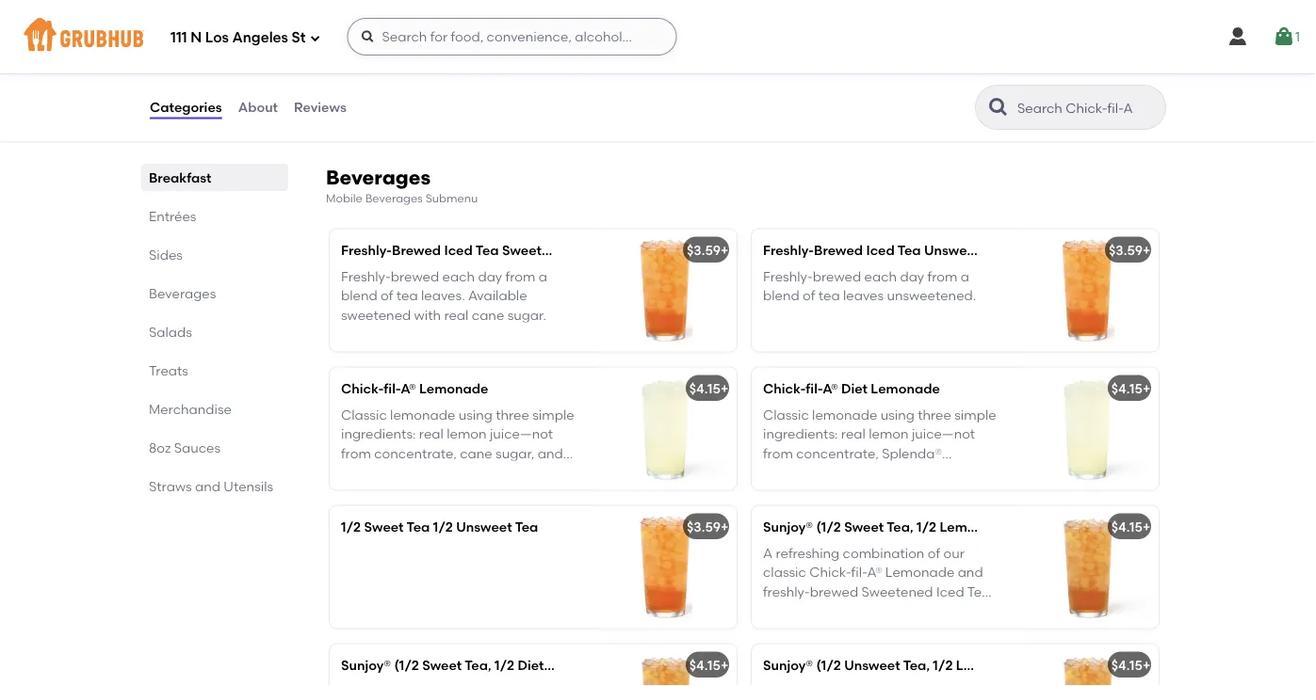 Task type: vqa. For each thing, say whether or not it's contained in the screenshot.
Breakfast - Avocado Toast
no



Task type: locate. For each thing, give the bounding box(es) containing it.
0 horizontal spatial iced
[[444, 242, 473, 258]]

from up 'unsweetened.'
[[928, 269, 958, 285]]

and inside classic lemonade using three simple ingredients: real lemon juice—not from concentrate, cane sugar, and water.
[[538, 446, 563, 462]]

sweetened
[[341, 307, 411, 323]]

day inside freshly-brewed each day from a blend of tea leaves. available sweetened with real cane sugar.
[[478, 269, 502, 285]]

+ for sunjoy® (1/2 sweet tea, 1/2 diet lemonade) image
[[721, 658, 729, 674]]

lemon down chick-fil-a® lemonade
[[447, 427, 487, 443]]

lemonade inside classic lemonade using three simple ingredients: real lemon juice—not from concentrate, splenda® sweetener, and water.
[[812, 407, 877, 423]]

concentrate, inside classic lemonade using three simple ingredients: real lemon juice—not from concentrate, cane sugar, and water.
[[374, 446, 457, 462]]

0 horizontal spatial a
[[539, 269, 547, 285]]

kettle-
[[341, 42, 384, 58]]

straws and utensils tab
[[149, 477, 281, 497]]

1 horizontal spatial svg image
[[1273, 25, 1295, 48]]

classic down chick-fil-a® lemonade
[[341, 407, 387, 423]]

0 horizontal spatial ingredients:
[[341, 427, 416, 443]]

2 vertical spatial beverages
[[149, 285, 216, 301]]

(1/2 for sunjoy® (1/2 sweet tea, 1/2 lemonade)
[[816, 519, 841, 535]]

$4.15
[[689, 381, 721, 397], [1112, 381, 1143, 397], [1112, 519, 1143, 535], [689, 658, 721, 674], [1112, 658, 1143, 674]]

sunjoy® (1/2 unsweet tea, 1/2 lemonade) image
[[1018, 645, 1159, 687]]

juice—not up "sugar,"
[[490, 427, 553, 443]]

three
[[496, 407, 529, 423], [918, 407, 951, 423]]

2 horizontal spatial and
[[837, 465, 862, 481]]

iced for leaves.
[[444, 242, 473, 258]]

concentrate,
[[374, 446, 457, 462], [796, 446, 879, 462]]

tea left leaves.
[[396, 288, 418, 304]]

real
[[444, 307, 469, 323], [419, 427, 444, 443], [841, 427, 866, 443]]

ingredients: inside classic lemonade using three simple ingredients: real lemon juice—not from concentrate, cane sugar, and water.
[[341, 427, 416, 443]]

1 horizontal spatial iced
[[866, 242, 895, 258]]

each up leaves.
[[442, 269, 475, 285]]

Search for food, convenience, alcohol... search field
[[347, 18, 677, 56]]

a down unsweetened
[[961, 269, 969, 285]]

from up available
[[506, 269, 535, 285]]

1 a® from the left
[[401, 381, 416, 397]]

reviews button
[[293, 73, 347, 141]]

juice—not for splenda®
[[912, 427, 975, 443]]

+ for freshly-brewed iced tea sweetened image
[[721, 242, 729, 258]]

1 brewed from the left
[[391, 269, 439, 285]]

beverages tab
[[149, 284, 281, 303]]

1 horizontal spatial real
[[444, 307, 469, 323]]

1 chick- from the left
[[341, 381, 384, 397]]

blend inside freshly-brewed each day from a blend of tea leaves. available sweetened with real cane sugar.
[[341, 288, 378, 304]]

chick- down sweetened
[[341, 381, 384, 397]]

beverages up salads
[[149, 285, 216, 301]]

1 brewed from the left
[[392, 242, 441, 258]]

1 horizontal spatial using
[[881, 407, 915, 423]]

1
[[1295, 29, 1300, 45]]

sprinkled
[[378, 62, 438, 78]]

brewed for leaves.
[[391, 269, 439, 285]]

ingredients: up sweetener,
[[763, 427, 838, 443]]

sugar,
[[496, 446, 535, 462]]

0 horizontal spatial and
[[195, 479, 220, 495]]

1 day from the left
[[478, 269, 502, 285]]

fil- down sweetened
[[384, 381, 401, 397]]

1 horizontal spatial brewed
[[813, 269, 861, 285]]

using for diet
[[881, 407, 915, 423]]

water. for cane
[[341, 465, 380, 481]]

sunjoy® for sunjoy® (1/2 sweet tea, 1/2 diet lemonade)
[[341, 658, 391, 674]]

with inside kettle-cooked waffle cut potato chips sprinkled with sea salt.
[[441, 62, 468, 78]]

classic inside classic lemonade using three simple ingredients: real lemon juice—not from concentrate, cane sugar, and water.
[[341, 407, 387, 423]]

chick- for chick-fil-a® lemonade
[[341, 381, 384, 397]]

each up leaves
[[864, 269, 897, 285]]

day up 'unsweetened.'
[[900, 269, 924, 285]]

waffle potato chips image
[[595, 3, 737, 126]]

1 horizontal spatial day
[[900, 269, 924, 285]]

sides
[[149, 247, 183, 263]]

blend inside freshly-brewed each day from a blend of tea leaves unsweetened.
[[763, 288, 800, 304]]

available
[[468, 288, 527, 304]]

cane inside classic lemonade using three simple ingredients: real lemon juice—not from concentrate, cane sugar, and water.
[[460, 446, 493, 462]]

0 horizontal spatial chick-
[[341, 381, 384, 397]]

real down chick-fil-a® lemonade
[[419, 427, 444, 443]]

2 of from the left
[[803, 288, 815, 304]]

lemon
[[447, 427, 487, 443], [869, 427, 909, 443]]

tea,
[[887, 519, 914, 535], [465, 658, 491, 674], [903, 658, 930, 674]]

utensils
[[224, 479, 273, 495]]

classic for classic lemonade using three simple ingredients: real lemon juice—not from concentrate, cane sugar, and water.
[[341, 407, 387, 423]]

1 horizontal spatial and
[[538, 446, 563, 462]]

tea up 'unsweetened.'
[[898, 242, 921, 258]]

salads tab
[[149, 322, 281, 342]]

2 ingredients: from the left
[[763, 427, 838, 443]]

$3.59
[[687, 242, 721, 258], [1109, 242, 1143, 258], [687, 519, 721, 535]]

freshly- inside freshly-brewed each day from a blend of tea leaves unsweetened.
[[763, 269, 813, 285]]

svg image
[[1227, 25, 1249, 48], [1273, 25, 1295, 48]]

each
[[442, 269, 475, 285], [864, 269, 897, 285]]

concentrate, inside classic lemonade using three simple ingredients: real lemon juice—not from concentrate, splenda® sweetener, and water.
[[796, 446, 879, 462]]

1 of from the left
[[381, 288, 393, 304]]

treats tab
[[149, 361, 281, 381]]

tea down "sugar,"
[[515, 519, 538, 535]]

potato
[[387, 16, 431, 32]]

1 horizontal spatial of
[[803, 288, 815, 304]]

1 horizontal spatial lemon
[[869, 427, 909, 443]]

lemon inside classic lemonade using three simple ingredients: real lemon juice—not from concentrate, splenda® sweetener, and water.
[[869, 427, 909, 443]]

0 horizontal spatial of
[[381, 288, 393, 304]]

2 using from the left
[[881, 407, 915, 423]]

0 vertical spatial with
[[441, 62, 468, 78]]

2 water. from the left
[[865, 465, 905, 481]]

0 horizontal spatial classic
[[341, 407, 387, 423]]

1 simple from the left
[[533, 407, 574, 423]]

classic up sweetener,
[[763, 407, 809, 423]]

0 horizontal spatial brewed
[[392, 242, 441, 258]]

with
[[441, 62, 468, 78], [414, 307, 441, 323]]

ingredients: for classic lemonade using three simple ingredients: real lemon juice—not from concentrate, splenda® sweetener, and water.
[[763, 427, 838, 443]]

freshly-brewed iced tea sweetened image
[[595, 230, 737, 352]]

0 vertical spatial diet
[[841, 381, 868, 397]]

lemonade
[[419, 381, 488, 397], [871, 381, 940, 397]]

2 iced from the left
[[866, 242, 895, 258]]

from inside classic lemonade using three simple ingredients: real lemon juice—not from concentrate, cane sugar, and water.
[[341, 446, 371, 462]]

lemon up splenda®
[[869, 427, 909, 443]]

about
[[238, 99, 278, 115]]

1 horizontal spatial sweet
[[422, 658, 462, 674]]

from
[[506, 269, 535, 285], [928, 269, 958, 285], [341, 446, 371, 462], [763, 446, 793, 462]]

1 horizontal spatial juice—not
[[912, 427, 975, 443]]

tea up available
[[476, 242, 499, 258]]

brewed
[[392, 242, 441, 258], [814, 242, 863, 258]]

1 tea from the left
[[396, 288, 418, 304]]

using down chick-fil-a® lemonade
[[459, 407, 493, 423]]

beverages mobile beverages submenu
[[326, 165, 478, 205]]

$4.15 + for chick-fil-a® diet lemonade
[[1112, 381, 1151, 397]]

$3.59 +
[[687, 242, 729, 258], [1109, 242, 1151, 258], [687, 519, 729, 535]]

0 horizontal spatial lemon
[[447, 427, 487, 443]]

juice—not inside classic lemonade using three simple ingredients: real lemon juice—not from concentrate, cane sugar, and water.
[[490, 427, 553, 443]]

tea
[[396, 288, 418, 304], [819, 288, 840, 304]]

0 horizontal spatial svg image
[[309, 33, 321, 44]]

0 horizontal spatial svg image
[[1227, 25, 1249, 48]]

1 horizontal spatial lemonade
[[871, 381, 940, 397]]

lemonade down chick-fil-a® diet lemonade
[[812, 407, 877, 423]]

beverages for beverages mobile beverages submenu
[[326, 165, 431, 189]]

2 a from the left
[[961, 269, 969, 285]]

iced
[[444, 242, 473, 258], [866, 242, 895, 258]]

chick-fil-a® lemonade image
[[595, 368, 737, 491]]

of up sweetened
[[381, 288, 393, 304]]

simple for classic lemonade using three simple ingredients: real lemon juice—not from concentrate, splenda® sweetener, and water.
[[955, 407, 996, 423]]

cane down available
[[472, 307, 504, 323]]

2 blend from the left
[[763, 288, 800, 304]]

2 day from the left
[[900, 269, 924, 285]]

1 fil- from the left
[[384, 381, 401, 397]]

2 horizontal spatial real
[[841, 427, 866, 443]]

from up sweetener,
[[763, 446, 793, 462]]

1 vertical spatial with
[[414, 307, 441, 323]]

using up splenda®
[[881, 407, 915, 423]]

111 n los angeles st
[[171, 29, 306, 46]]

a® for diet
[[823, 381, 838, 397]]

lemonade up classic lemonade using three simple ingredients: real lemon juice—not from concentrate, cane sugar, and water.
[[419, 381, 488, 397]]

and right "sugar,"
[[538, 446, 563, 462]]

0 horizontal spatial using
[[459, 407, 493, 423]]

0 horizontal spatial blend
[[341, 288, 378, 304]]

1 vertical spatial diet
[[518, 658, 544, 674]]

brewed
[[391, 269, 439, 285], [813, 269, 861, 285]]

sweet
[[364, 519, 404, 535], [844, 519, 884, 535], [422, 658, 462, 674]]

simple inside classic lemonade using three simple ingredients: real lemon juice—not from concentrate, splenda® sweetener, and water.
[[955, 407, 996, 423]]

0 vertical spatial beverages
[[326, 165, 431, 189]]

sunjoy® (1/2 sweet tea, 1/2 lemonade)
[[763, 519, 1014, 535]]

chick-fil-a® lemonade
[[341, 381, 488, 397]]

1 horizontal spatial each
[[864, 269, 897, 285]]

$3.59 + for unsweetened
[[1109, 242, 1151, 258]]

concentrate, up sweetener,
[[796, 446, 879, 462]]

water. for splenda®
[[865, 465, 905, 481]]

8oz sauces tab
[[149, 438, 281, 458]]

sunjoy® for sunjoy® (1/2 sweet tea, 1/2 lemonade)
[[763, 519, 813, 535]]

0 horizontal spatial unsweet
[[456, 519, 512, 535]]

fil- up sweetener,
[[806, 381, 823, 397]]

of inside freshly-brewed each day from a blend of tea leaves. available sweetened with real cane sugar.
[[381, 288, 393, 304]]

0 horizontal spatial tea
[[396, 288, 418, 304]]

$4.15 +
[[689, 381, 729, 397], [1112, 381, 1151, 397], [1112, 519, 1151, 535], [689, 658, 729, 674], [1112, 658, 1151, 674]]

chick- up sweetener,
[[763, 381, 806, 397]]

a inside freshly-brewed each day from a blend of tea leaves unsweetened.
[[961, 269, 969, 285]]

freshly- inside freshly-brewed each day from a blend of tea leaves. available sweetened with real cane sugar.
[[341, 269, 391, 285]]

1 horizontal spatial classic
[[763, 407, 809, 423]]

0 horizontal spatial water.
[[341, 465, 380, 481]]

and inside tab
[[195, 479, 220, 495]]

+ for freshly-brewed iced tea unsweetened "image"
[[1143, 242, 1151, 258]]

1 horizontal spatial a
[[961, 269, 969, 285]]

a® up classic lemonade using three simple ingredients: real lemon juice—not from concentrate, cane sugar, and water.
[[401, 381, 416, 397]]

2 lemonade from the left
[[812, 407, 877, 423]]

tea left leaves
[[819, 288, 840, 304]]

1 concentrate, from the left
[[374, 446, 457, 462]]

0 horizontal spatial each
[[442, 269, 475, 285]]

$3.59 for freshly-brewed iced tea unsweetened
[[1109, 242, 1143, 258]]

1 juice—not from the left
[[490, 427, 553, 443]]

lemonade up classic lemonade using three simple ingredients: real lemon juice—not from concentrate, splenda® sweetener, and water.
[[871, 381, 940, 397]]

with down leaves.
[[414, 307, 441, 323]]

0 horizontal spatial a®
[[401, 381, 416, 397]]

three up "sugar,"
[[496, 407, 529, 423]]

1 vertical spatial unsweet
[[844, 658, 900, 674]]

juice—not up splenda®
[[912, 427, 975, 443]]

salt.
[[498, 62, 526, 78]]

and right straws
[[195, 479, 220, 495]]

water. inside classic lemonade using three simple ingredients: real lemon juice—not from concentrate, splenda® sweetener, and water.
[[865, 465, 905, 481]]

beverages up mobile
[[326, 165, 431, 189]]

1 ingredients: from the left
[[341, 427, 416, 443]]

using inside classic lemonade using three simple ingredients: real lemon juice—not from concentrate, splenda® sweetener, and water.
[[881, 407, 915, 423]]

1/2 for sunjoy® (1/2 unsweet tea, 1/2 lemonade)
[[933, 658, 953, 674]]

0 horizontal spatial concentrate,
[[374, 446, 457, 462]]

real inside classic lemonade using three simple ingredients: real lemon juice—not from concentrate, cane sugar, and water.
[[419, 427, 444, 443]]

brewed up leaves.
[[391, 269, 439, 285]]

merchandise
[[149, 401, 232, 417]]

tea for leaves
[[819, 288, 840, 304]]

svg image
[[360, 29, 375, 44], [309, 33, 321, 44], [1123, 90, 1146, 112]]

0 horizontal spatial brewed
[[391, 269, 439, 285]]

breakfast
[[149, 170, 211, 186]]

2 simple from the left
[[955, 407, 996, 423]]

1 horizontal spatial brewed
[[814, 242, 863, 258]]

2 classic from the left
[[763, 407, 809, 423]]

brewed inside freshly-brewed each day from a blend of tea leaves. available sweetened with real cane sugar.
[[391, 269, 439, 285]]

ingredients: down chick-fil-a® lemonade
[[341, 427, 416, 443]]

1 horizontal spatial blend
[[763, 288, 800, 304]]

1 horizontal spatial water.
[[865, 465, 905, 481]]

1 horizontal spatial simple
[[955, 407, 996, 423]]

a
[[539, 269, 547, 285], [961, 269, 969, 285]]

cane
[[472, 307, 504, 323], [460, 446, 493, 462]]

a® up classic lemonade using three simple ingredients: real lemon juice—not from concentrate, splenda® sweetener, and water.
[[823, 381, 838, 397]]

2 three from the left
[[918, 407, 951, 423]]

freshly-
[[341, 242, 392, 258], [763, 242, 814, 258], [341, 269, 391, 285], [763, 269, 813, 285]]

of left leaves
[[803, 288, 815, 304]]

day up available
[[478, 269, 502, 285]]

+ for sunjoy® (1/2 unsweet tea, 1/2 lemonade) image
[[1143, 658, 1151, 674]]

a®
[[401, 381, 416, 397], [823, 381, 838, 397]]

1 horizontal spatial a®
[[823, 381, 838, 397]]

tea for leaves.
[[396, 288, 418, 304]]

1 horizontal spatial lemonade
[[812, 407, 877, 423]]

each inside freshly-brewed each day from a blend of tea leaves unsweetened.
[[864, 269, 897, 285]]

1/2 for sunjoy® (1/2 sweet tea, 1/2 diet lemonade)
[[495, 658, 514, 674]]

2 a® from the left
[[823, 381, 838, 397]]

lemonade)
[[940, 519, 1014, 535], [547, 658, 621, 674], [956, 658, 1030, 674]]

2 tea from the left
[[819, 288, 840, 304]]

$3.59 + for sweetened
[[687, 242, 729, 258]]

1 horizontal spatial fil-
[[806, 381, 823, 397]]

blend up sweetened
[[341, 288, 378, 304]]

cut
[[477, 42, 498, 58]]

water. inside classic lemonade using three simple ingredients: real lemon juice—not from concentrate, cane sugar, and water.
[[341, 465, 380, 481]]

iced up freshly-brewed each day from a blend of tea leaves. available sweetened with real cane sugar.
[[444, 242, 473, 258]]

and
[[538, 446, 563, 462], [837, 465, 862, 481], [195, 479, 220, 495]]

sides tab
[[149, 245, 281, 265]]

(1/2
[[816, 519, 841, 535], [394, 658, 419, 674], [816, 658, 841, 674]]

beverages
[[326, 165, 431, 189], [365, 191, 423, 205], [149, 285, 216, 301]]

2 brewed from the left
[[814, 242, 863, 258]]

1 horizontal spatial diet
[[841, 381, 868, 397]]

beverages inside 'beverages' 'tab'
[[149, 285, 216, 301]]

sweetener,
[[763, 465, 834, 481]]

concentrate, for cane
[[374, 446, 457, 462]]

sunjoy® for sunjoy® (1/2 unsweet tea, 1/2 lemonade)
[[763, 658, 813, 674]]

1 three from the left
[[496, 407, 529, 423]]

0 horizontal spatial juice—not
[[490, 427, 553, 443]]

1 horizontal spatial ingredients:
[[763, 427, 838, 443]]

tea down classic lemonade using three simple ingredients: real lemon juice—not from concentrate, cane sugar, and water.
[[407, 519, 430, 535]]

fil-
[[384, 381, 401, 397], [806, 381, 823, 397]]

using inside classic lemonade using three simple ingredients: real lemon juice—not from concentrate, cane sugar, and water.
[[459, 407, 493, 423]]

classic
[[341, 407, 387, 423], [763, 407, 809, 423]]

1 iced from the left
[[444, 242, 473, 258]]

1 horizontal spatial concentrate,
[[796, 446, 879, 462]]

concentrate, for splenda®
[[796, 446, 879, 462]]

main navigation navigation
[[0, 0, 1315, 73]]

freshly- for freshly-brewed iced tea sweetened
[[341, 242, 392, 258]]

simple for classic lemonade using three simple ingredients: real lemon juice—not from concentrate, cane sugar, and water.
[[533, 407, 574, 423]]

1 lemonade from the left
[[390, 407, 455, 423]]

iced up freshly-brewed each day from a blend of tea leaves unsweetened.
[[866, 242, 895, 258]]

tea inside freshly-brewed each day from a blend of tea leaves unsweetened.
[[819, 288, 840, 304]]

0 horizontal spatial diet
[[518, 658, 544, 674]]

1 each from the left
[[442, 269, 475, 285]]

1 water. from the left
[[341, 465, 380, 481]]

2 horizontal spatial sweet
[[844, 519, 884, 535]]

lemonade down chick-fil-a® lemonade
[[390, 407, 455, 423]]

0 horizontal spatial simple
[[533, 407, 574, 423]]

0 horizontal spatial three
[[496, 407, 529, 423]]

0 horizontal spatial lemonade
[[390, 407, 455, 423]]

blend left leaves
[[763, 288, 800, 304]]

1/2
[[341, 519, 361, 535], [433, 519, 453, 535], [917, 519, 937, 535], [495, 658, 514, 674], [933, 658, 953, 674]]

brewed up freshly-brewed each day from a blend of tea leaves unsweetened.
[[814, 242, 863, 258]]

simple inside classic lemonade using three simple ingredients: real lemon juice—not from concentrate, cane sugar, and water.
[[533, 407, 574, 423]]

concentrate, down chick-fil-a® lemonade
[[374, 446, 457, 462]]

1 classic from the left
[[341, 407, 387, 423]]

chick-
[[341, 381, 384, 397], [763, 381, 806, 397]]

0 vertical spatial cane
[[472, 307, 504, 323]]

lemonade) for sunjoy® (1/2 unsweet tea, 1/2 lemonade)
[[956, 658, 1030, 674]]

three inside classic lemonade using three simple ingredients: real lemon juice—not from concentrate, splenda® sweetener, and water.
[[918, 407, 951, 423]]

1 blend from the left
[[341, 288, 378, 304]]

+ for '1/2 sweet tea 1/2 unsweet tea' image in the bottom of the page
[[721, 519, 729, 535]]

day
[[478, 269, 502, 285], [900, 269, 924, 285]]

day inside freshly-brewed each day from a blend of tea leaves unsweetened.
[[900, 269, 924, 285]]

1 a from the left
[[539, 269, 547, 285]]

iced for leaves
[[866, 242, 895, 258]]

0 horizontal spatial lemonade
[[419, 381, 488, 397]]

0 horizontal spatial day
[[478, 269, 502, 285]]

sauces
[[174, 440, 221, 456]]

lemon inside classic lemonade using three simple ingredients: real lemon juice—not from concentrate, cane sugar, and water.
[[447, 427, 487, 443]]

1 horizontal spatial chick-
[[763, 381, 806, 397]]

2 juice—not from the left
[[912, 427, 975, 443]]

1 vertical spatial cane
[[460, 446, 493, 462]]

1 svg image from the left
[[1227, 25, 1249, 48]]

sugar.
[[507, 307, 546, 323]]

2 svg image from the left
[[1273, 25, 1295, 48]]

real inside classic lemonade using three simple ingredients: real lemon juice—not from concentrate, splenda® sweetener, and water.
[[841, 427, 866, 443]]

lemonade
[[390, 407, 455, 423], [812, 407, 877, 423]]

each inside freshly-brewed each day from a blend of tea leaves. available sweetened with real cane sugar.
[[442, 269, 475, 285]]

1 horizontal spatial unsweet
[[844, 658, 900, 674]]

2 each from the left
[[864, 269, 897, 285]]

freshly- for freshly-brewed each day from a blend of tea leaves. available sweetened with real cane sugar.
[[341, 269, 391, 285]]

of for leaves
[[803, 288, 815, 304]]

a inside freshly-brewed each day from a blend of tea leaves. available sweetened with real cane sugar.
[[539, 269, 547, 285]]

brewed up leaves.
[[392, 242, 441, 258]]

cane left "sugar,"
[[460, 446, 493, 462]]

1 horizontal spatial three
[[918, 407, 951, 423]]

lemonade) for sunjoy® (1/2 sweet tea, 1/2 lemonade)
[[940, 519, 1014, 535]]

brewed up leaves
[[813, 269, 861, 285]]

beverages right mobile
[[365, 191, 423, 205]]

juice—not inside classic lemonade using three simple ingredients: real lemon juice—not from concentrate, splenda® sweetener, and water.
[[912, 427, 975, 443]]

and for sweetener,
[[837, 465, 862, 481]]

water.
[[341, 465, 380, 481], [865, 465, 905, 481]]

2 concentrate, from the left
[[796, 446, 879, 462]]

1 horizontal spatial svg image
[[360, 29, 375, 44]]

sweet for sunjoy® (1/2 sweet tea, 1/2 lemonade)
[[844, 519, 884, 535]]

blend for freshly-brewed each day from a blend of tea leaves. available sweetened with real cane sugar.
[[341, 288, 378, 304]]

splenda®
[[882, 446, 942, 462]]

and inside classic lemonade using three simple ingredients: real lemon juice—not from concentrate, splenda® sweetener, and water.
[[837, 465, 862, 481]]

sunjoy® (1/2 sweet tea, 1/2 lemonade) image
[[1018, 507, 1159, 629]]

2 chick- from the left
[[763, 381, 806, 397]]

sunjoy®
[[763, 519, 813, 535], [341, 658, 391, 674], [763, 658, 813, 674]]

2 horizontal spatial svg image
[[1123, 90, 1146, 112]]

2 lemon from the left
[[869, 427, 909, 443]]

real for chick-fil-a® lemonade
[[419, 427, 444, 443]]

tea
[[476, 242, 499, 258], [898, 242, 921, 258], [407, 519, 430, 535], [515, 519, 538, 535]]

chick- for chick-fil-a® diet lemonade
[[763, 381, 806, 397]]

0 horizontal spatial fil-
[[384, 381, 401, 397]]

using
[[459, 407, 493, 423], [881, 407, 915, 423]]

waffle
[[435, 42, 474, 58]]

of inside freshly-brewed each day from a blend of tea leaves unsweetened.
[[803, 288, 815, 304]]

diet
[[841, 381, 868, 397], [518, 658, 544, 674]]

ingredients: inside classic lemonade using three simple ingredients: real lemon juice—not from concentrate, splenda® sweetener, and water.
[[763, 427, 838, 443]]

lemonade inside classic lemonade using three simple ingredients: real lemon juice—not from concentrate, cane sugar, and water.
[[390, 407, 455, 423]]

freshly-brewed iced tea unsweetened
[[763, 242, 1013, 258]]

three inside classic lemonade using three simple ingredients: real lemon juice—not from concentrate, cane sugar, and water.
[[496, 407, 529, 423]]

2 fil- from the left
[[806, 381, 823, 397]]

2 brewed from the left
[[813, 269, 861, 285]]

classic for classic lemonade using three simple ingredients: real lemon juice—not from concentrate, splenda® sweetener, and water.
[[763, 407, 809, 423]]

from inside classic lemonade using three simple ingredients: real lemon juice—not from concentrate, splenda® sweetener, and water.
[[763, 446, 793, 462]]

from inside freshly-brewed each day from a blend of tea leaves unsweetened.
[[928, 269, 958, 285]]

real down chick-fil-a® diet lemonade
[[841, 427, 866, 443]]

1 horizontal spatial tea
[[819, 288, 840, 304]]

day for sweetened
[[478, 269, 502, 285]]

juice—not
[[490, 427, 553, 443], [912, 427, 975, 443]]

1 lemon from the left
[[447, 427, 487, 443]]

three up splenda®
[[918, 407, 951, 423]]

with down waffle
[[441, 62, 468, 78]]

using for lemonade
[[459, 407, 493, 423]]

freshly- for freshly-brewed each day from a blend of tea leaves unsweetened.
[[763, 269, 813, 285]]

fil- for lemonade
[[384, 381, 401, 397]]

brewed inside freshly-brewed each day from a blend of tea leaves unsweetened.
[[813, 269, 861, 285]]

real down leaves.
[[444, 307, 469, 323]]

classic inside classic lemonade using three simple ingredients: real lemon juice—not from concentrate, splenda® sweetener, and water.
[[763, 407, 809, 423]]

and right sweetener,
[[837, 465, 862, 481]]

tea inside freshly-brewed each day from a blend of tea leaves. available sweetened with real cane sugar.
[[396, 288, 418, 304]]

from down chick-fil-a® lemonade
[[341, 446, 371, 462]]

and for sugar,
[[538, 446, 563, 462]]

of
[[381, 288, 393, 304], [803, 288, 815, 304]]

0 horizontal spatial real
[[419, 427, 444, 443]]

salads
[[149, 324, 192, 340]]

1 using from the left
[[459, 407, 493, 423]]

fil- for diet
[[806, 381, 823, 397]]

2 lemonade from the left
[[871, 381, 940, 397]]

chick-fil-a® diet lemonade image
[[1018, 368, 1159, 491]]

lemonade for lemonade
[[390, 407, 455, 423]]

+
[[721, 242, 729, 258], [1143, 242, 1151, 258], [721, 381, 729, 397], [1143, 381, 1151, 397], [721, 519, 729, 535], [1143, 519, 1151, 535], [721, 658, 729, 674], [1143, 658, 1151, 674]]

leaves.
[[421, 288, 465, 304]]

a down the "sweetened"
[[539, 269, 547, 285]]



Task type: describe. For each thing, give the bounding box(es) containing it.
+ for chick-fil-a® lemonade image
[[721, 381, 729, 397]]

reviews
[[294, 99, 346, 115]]

a for freshly-brewed each day from a blend of tea leaves. available sweetened with real cane sugar.
[[539, 269, 547, 285]]

three for chick-fil-a® diet lemonade
[[918, 407, 951, 423]]

+ for sunjoy® (1/2 sweet tea, 1/2 lemonade) image
[[1143, 519, 1151, 535]]

freshly- for freshly-brewed iced tea unsweetened
[[763, 242, 814, 258]]

n
[[191, 29, 202, 46]]

freshly-brewed each day from a blend of tea leaves. available sweetened with real cane sugar.
[[341, 269, 547, 323]]

(1/2 for sunjoy® (1/2 sweet tea, 1/2 diet lemonade)
[[394, 658, 419, 674]]

classic lemonade using three simple ingredients: real lemon juice—not from concentrate, cane sugar, and water.
[[341, 407, 574, 481]]

freshly-brewed iced tea sweetened
[[341, 242, 574, 258]]

waffle potato chips
[[341, 16, 471, 32]]

lemon for cane
[[447, 427, 487, 443]]

categories button
[[149, 73, 223, 141]]

real for chick-fil-a® diet lemonade
[[841, 427, 866, 443]]

chips
[[341, 62, 375, 78]]

buddy fruits® apple sauce image
[[1018, 3, 1159, 126]]

about button
[[237, 73, 279, 141]]

1/2 sweet tea 1/2 unsweet tea image
[[595, 507, 737, 629]]

0 horizontal spatial sweet
[[364, 519, 404, 535]]

$4.15 for chick-fil-a® diet lemonade
[[1112, 381, 1143, 397]]

1 vertical spatial beverages
[[365, 191, 423, 205]]

straws
[[149, 479, 192, 495]]

unsweetened.
[[887, 288, 976, 304]]

potato
[[501, 42, 544, 58]]

ingredients: for classic lemonade using three simple ingredients: real lemon juice—not from concentrate, cane sugar, and water.
[[341, 427, 416, 443]]

categories
[[150, 99, 222, 115]]

cooked
[[384, 42, 431, 58]]

111
[[171, 29, 187, 46]]

unsweetened
[[924, 242, 1013, 258]]

brewed for leaves.
[[392, 242, 441, 258]]

tea, for sunjoy® (1/2 sweet tea, 1/2 lemonade)
[[887, 519, 914, 535]]

brewed for leaves
[[814, 242, 863, 258]]

freshly-brewed each day from a blend of tea leaves unsweetened.
[[763, 269, 976, 304]]

sunjoy® (1/2 sweet tea, 1/2 diet lemonade)
[[341, 658, 621, 674]]

juice—not for cane
[[490, 427, 553, 443]]

tea, for sunjoy® (1/2 sweet tea, 1/2 diet lemonade)
[[465, 658, 491, 674]]

$4.15 for chick-fil-a® lemonade
[[689, 381, 721, 397]]

+ for the "chick-fil-a® diet lemonade" image at the bottom of the page
[[1143, 381, 1151, 397]]

$3.59 for freshly-brewed iced tea sweetened
[[687, 242, 721, 258]]

cane inside freshly-brewed each day from a blend of tea leaves. available sweetened with real cane sugar.
[[472, 307, 504, 323]]

lemonade for diet
[[812, 407, 877, 423]]

real inside freshly-brewed each day from a blend of tea leaves. available sweetened with real cane sugar.
[[444, 307, 469, 323]]

day for unsweetened
[[900, 269, 924, 285]]

0 vertical spatial unsweet
[[456, 519, 512, 535]]

$4.15 + for sunjoy® (1/2 sweet tea, 1/2 lemonade)
[[1112, 519, 1151, 535]]

8oz sauces
[[149, 440, 221, 456]]

three for chick-fil-a® lemonade
[[496, 407, 529, 423]]

merchandise tab
[[149, 399, 281, 419]]

sunjoy® (1/2 sweet tea, 1/2 diet lemonade) image
[[595, 645, 737, 687]]

1/2 sweet tea 1/2 unsweet tea
[[341, 519, 538, 535]]

each for leaves
[[864, 269, 897, 285]]

a® for lemonade
[[401, 381, 416, 397]]

8oz
[[149, 440, 171, 456]]

submenu
[[426, 191, 478, 205]]

tea, for sunjoy® (1/2 unsweet tea, 1/2 lemonade)
[[903, 658, 930, 674]]

$4.15 + for chick-fil-a® lemonade
[[689, 381, 729, 397]]

angeles
[[232, 29, 288, 46]]

beverages for beverages
[[149, 285, 216, 301]]

of for leaves.
[[381, 288, 393, 304]]

kettle-cooked waffle cut potato chips sprinkled with sea salt.
[[341, 42, 544, 78]]

mobile
[[326, 191, 363, 205]]

from inside freshly-brewed each day from a blend of tea leaves. available sweetened with real cane sugar.
[[506, 269, 535, 285]]

treats
[[149, 363, 188, 379]]

breakfast tab
[[149, 168, 281, 187]]

(1/2 for sunjoy® (1/2 unsweet tea, 1/2 lemonade)
[[816, 658, 841, 674]]

$4.15 for sunjoy® (1/2 sweet tea, 1/2 lemonade)
[[1112, 519, 1143, 535]]

search icon image
[[987, 96, 1010, 119]]

brewed for leaves
[[813, 269, 861, 285]]

classic lemonade using three simple ingredients: real lemon juice—not from concentrate, splenda® sweetener, and water.
[[763, 407, 996, 481]]

1 lemonade from the left
[[419, 381, 488, 397]]

chick-fil-a® diet lemonade
[[763, 381, 940, 397]]

los
[[205, 29, 229, 46]]

Search Chick-fil-A search field
[[1016, 99, 1160, 117]]

st
[[292, 29, 306, 46]]

sunjoy® (1/2 unsweet tea, 1/2 lemonade)
[[763, 658, 1030, 674]]

straws and utensils
[[149, 479, 273, 495]]

svg image inside 1 button
[[1273, 25, 1295, 48]]

with inside freshly-brewed each day from a blend of tea leaves. available sweetened with real cane sugar.
[[414, 307, 441, 323]]

entrées tab
[[149, 206, 281, 226]]

sweetened
[[502, 242, 574, 258]]

waffle
[[341, 16, 383, 32]]

freshly-brewed iced tea unsweetened image
[[1018, 230, 1159, 352]]

1/2 for sunjoy® (1/2 sweet tea, 1/2 lemonade)
[[917, 519, 937, 535]]

blend for freshly-brewed each day from a blend of tea leaves unsweetened.
[[763, 288, 800, 304]]

1 button
[[1273, 20, 1300, 54]]

chips
[[434, 16, 471, 32]]

sweet for sunjoy® (1/2 sweet tea, 1/2 diet lemonade)
[[422, 658, 462, 674]]

entrées
[[149, 208, 196, 224]]

lemon for splenda®
[[869, 427, 909, 443]]

leaves
[[843, 288, 884, 304]]

each for leaves.
[[442, 269, 475, 285]]

a for freshly-brewed each day from a blend of tea leaves unsweetened.
[[961, 269, 969, 285]]

sea
[[471, 62, 495, 78]]



